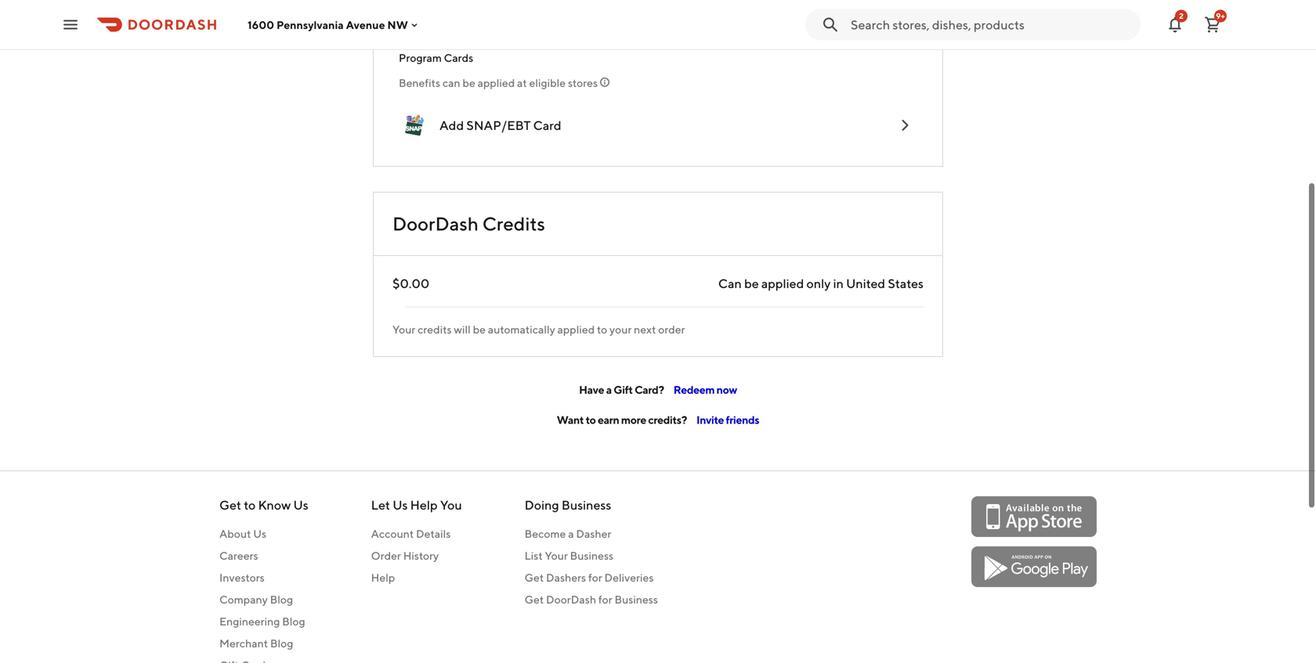 Task type: describe. For each thing, give the bounding box(es) containing it.
2 vertical spatial applied
[[558, 323, 595, 336]]

benefits
[[399, 76, 440, 89]]

details
[[416, 528, 451, 541]]

1 horizontal spatial us
[[293, 498, 309, 513]]

earn
[[598, 414, 619, 427]]

dashers
[[546, 572, 586, 585]]

1 horizontal spatial your
[[545, 550, 568, 563]]

order
[[371, 550, 401, 563]]

add snap/ebt card
[[440, 118, 562, 133]]

redeem now
[[674, 384, 737, 396]]

benefits can be applied at eligible stores
[[399, 76, 598, 89]]

next
[[634, 323, 656, 336]]

let
[[371, 498, 390, 513]]

want to earn more credits?
[[557, 414, 687, 427]]

redeem
[[674, 384, 715, 396]]

eligible
[[529, 76, 566, 89]]

only
[[807, 276, 831, 291]]

redeem now link
[[674, 384, 737, 396]]

account
[[371, 528, 414, 541]]

doordash inside get doordash for business "link"
[[546, 594, 596, 607]]

about us
[[219, 528, 266, 541]]

to for us
[[244, 498, 256, 513]]

us for let us help you
[[393, 498, 408, 513]]

order history
[[371, 550, 439, 563]]

automatically
[[488, 323, 555, 336]]

0 vertical spatial help
[[410, 498, 438, 513]]

can
[[443, 76, 460, 89]]

Store search: begin typing to search for stores available on DoorDash text field
[[851, 16, 1132, 33]]

credits
[[482, 213, 545, 235]]

invite friends
[[697, 414, 760, 427]]

at
[[517, 76, 527, 89]]

your
[[610, 323, 632, 336]]

get dashers for deliveries link
[[525, 570, 658, 586]]

states
[[888, 276, 924, 291]]

about
[[219, 528, 251, 541]]

engineering blog
[[219, 616, 305, 628]]

get dashers for deliveries
[[525, 572, 654, 585]]

credits
[[418, 323, 452, 336]]

1 vertical spatial business
[[570, 550, 614, 563]]

in
[[833, 276, 844, 291]]

want
[[557, 414, 584, 427]]

card?
[[635, 384, 664, 396]]

business inside "link"
[[615, 594, 658, 607]]

doing business
[[525, 498, 611, 513]]

get for get to know us
[[219, 498, 241, 513]]

add
[[440, 118, 464, 133]]

engineering blog link
[[219, 614, 309, 630]]

company
[[219, 594, 268, 607]]

list
[[525, 550, 543, 563]]

help link
[[371, 570, 462, 586]]

can
[[718, 276, 742, 291]]

you
[[440, 498, 462, 513]]

2
[[1179, 11, 1184, 20]]

become a dasher
[[525, 528, 612, 541]]

invite
[[697, 414, 724, 427]]

0 horizontal spatial your
[[393, 323, 416, 336]]

get doordash for business link
[[525, 592, 658, 608]]

list your business link
[[525, 549, 658, 564]]

become
[[525, 528, 566, 541]]

will
[[454, 323, 471, 336]]

merchant blog link
[[219, 636, 309, 652]]

credits?
[[648, 414, 687, 427]]

have a gift card?
[[579, 384, 664, 396]]

get doordash for business
[[525, 594, 658, 607]]

get for get dashers for deliveries
[[525, 572, 544, 585]]

your credits will be automatically applied to your next order
[[393, 323, 685, 336]]

list your business
[[525, 550, 614, 563]]

1600 pennsylvania avenue nw
[[248, 18, 408, 31]]

history
[[403, 550, 439, 563]]

program cards
[[399, 51, 473, 64]]

cards
[[444, 51, 473, 64]]

0 horizontal spatial doordash
[[393, 213, 479, 235]]

order history link
[[371, 549, 462, 564]]

now
[[717, 384, 737, 396]]

9+ button
[[1197, 9, 1229, 40]]

merchant
[[219, 637, 268, 650]]



Task type: locate. For each thing, give the bounding box(es) containing it.
blog
[[270, 594, 293, 607], [282, 616, 305, 628], [270, 637, 293, 650]]

0 vertical spatial get
[[219, 498, 241, 513]]

2 vertical spatial blog
[[270, 637, 293, 650]]

open menu image
[[61, 15, 80, 34]]

0 vertical spatial a
[[606, 384, 612, 396]]

$0.00
[[393, 276, 430, 291]]

get
[[219, 498, 241, 513], [525, 572, 544, 585], [525, 594, 544, 607]]

have
[[579, 384, 604, 396]]

pennsylvania
[[277, 18, 344, 31]]

business
[[562, 498, 611, 513], [570, 550, 614, 563], [615, 594, 658, 607]]

snap/ebt
[[467, 118, 531, 133]]

us
[[293, 498, 309, 513], [393, 498, 408, 513], [253, 528, 266, 541]]

1 horizontal spatial doordash
[[546, 594, 596, 607]]

about us link
[[219, 527, 309, 542]]

1 vertical spatial a
[[568, 528, 574, 541]]

0 horizontal spatial us
[[253, 528, 266, 541]]

business up become a dasher link
[[562, 498, 611, 513]]

doordash up $0.00
[[393, 213, 479, 235]]

for for doordash
[[599, 594, 613, 607]]

0 vertical spatial your
[[393, 323, 416, 336]]

1 vertical spatial blog
[[282, 616, 305, 628]]

1 vertical spatial doordash
[[546, 594, 596, 607]]

investors
[[219, 572, 265, 585]]

blog inside company blog link
[[270, 594, 293, 607]]

0 vertical spatial for
[[588, 572, 602, 585]]

to
[[597, 323, 607, 336], [586, 414, 596, 427], [244, 498, 256, 513]]

your right "list"
[[545, 550, 568, 563]]

blog inside engineering blog link
[[282, 616, 305, 628]]

1 items, open order cart image
[[1204, 15, 1222, 34]]

add snap/ebt card image
[[402, 113, 427, 138]]

friends
[[726, 414, 760, 427]]

2 vertical spatial to
[[244, 498, 256, 513]]

add new payment method image
[[896, 116, 914, 135]]

company blog link
[[219, 592, 309, 608]]

for for dashers
[[588, 572, 602, 585]]

avenue
[[346, 18, 385, 31]]

for
[[588, 572, 602, 585], [599, 594, 613, 607]]

a for dasher
[[568, 528, 574, 541]]

be
[[463, 76, 475, 89], [744, 276, 759, 291], [473, 323, 486, 336]]

1 vertical spatial your
[[545, 550, 568, 563]]

1 vertical spatial to
[[586, 414, 596, 427]]

benefits can be applied at eligible stores button
[[399, 75, 918, 91]]

applied left your
[[558, 323, 595, 336]]

1 vertical spatial help
[[371, 572, 395, 585]]

0 horizontal spatial a
[[568, 528, 574, 541]]

account details
[[371, 528, 451, 541]]

nw
[[387, 18, 408, 31]]

0 horizontal spatial to
[[244, 498, 256, 513]]

your
[[393, 323, 416, 336], [545, 550, 568, 563]]

to for more
[[586, 414, 596, 427]]

get inside get dashers for deliveries link
[[525, 572, 544, 585]]

a up list your business
[[568, 528, 574, 541]]

2 vertical spatial business
[[615, 594, 658, 607]]

to left know
[[244, 498, 256, 513]]

applied left at
[[478, 76, 515, 89]]

applied left only
[[762, 276, 804, 291]]

0 horizontal spatial help
[[371, 572, 395, 585]]

become a dasher link
[[525, 527, 658, 542]]

blog down engineering blog link
[[270, 637, 293, 650]]

us right know
[[293, 498, 309, 513]]

careers link
[[219, 549, 309, 564]]

0 vertical spatial be
[[463, 76, 475, 89]]

merchant blog
[[219, 637, 293, 650]]

get inside get doordash for business "link"
[[525, 594, 544, 607]]

1 horizontal spatial a
[[606, 384, 612, 396]]

1 vertical spatial applied
[[762, 276, 804, 291]]

0 horizontal spatial applied
[[478, 76, 515, 89]]

account details link
[[371, 527, 462, 542]]

blog for merchant blog
[[270, 637, 293, 650]]

get to know us
[[219, 498, 309, 513]]

1 vertical spatial for
[[599, 594, 613, 607]]

1 vertical spatial be
[[744, 276, 759, 291]]

applied inside button
[[478, 76, 515, 89]]

be inside button
[[463, 76, 475, 89]]

2 vertical spatial be
[[473, 323, 486, 336]]

us right let
[[393, 498, 408, 513]]

investors link
[[219, 570, 309, 586]]

company blog
[[219, 594, 293, 607]]

9+
[[1216, 11, 1225, 20]]

engineering
[[219, 616, 280, 628]]

business down become a dasher link
[[570, 550, 614, 563]]

deliveries
[[605, 572, 654, 585]]

doordash credits
[[393, 213, 545, 235]]

2 vertical spatial get
[[525, 594, 544, 607]]

applied
[[478, 76, 515, 89], [762, 276, 804, 291], [558, 323, 595, 336]]

0 vertical spatial to
[[597, 323, 607, 336]]

doordash down dashers
[[546, 594, 596, 607]]

for down get dashers for deliveries link at the bottom left
[[599, 594, 613, 607]]

for down list your business link
[[588, 572, 602, 585]]

for inside "link"
[[599, 594, 613, 607]]

get for get doordash for business
[[525, 594, 544, 607]]

0 vertical spatial blog
[[270, 594, 293, 607]]

united
[[846, 276, 886, 291]]

let us help you
[[371, 498, 462, 513]]

blog down company blog link
[[282, 616, 305, 628]]

1600 pennsylvania avenue nw button
[[248, 18, 421, 31]]

help left you
[[410, 498, 438, 513]]

dasher
[[576, 528, 612, 541]]

program
[[399, 51, 442, 64]]

a left gift
[[606, 384, 612, 396]]

1600
[[248, 18, 274, 31]]

blog inside merchant blog link
[[270, 637, 293, 650]]

card
[[533, 118, 562, 133]]

0 vertical spatial doordash
[[393, 213, 479, 235]]

a
[[606, 384, 612, 396], [568, 528, 574, 541]]

your left credits
[[393, 323, 416, 336]]

2 horizontal spatial us
[[393, 498, 408, 513]]

to left earn
[[586, 414, 596, 427]]

blog for company blog
[[270, 594, 293, 607]]

invite friends link
[[697, 414, 760, 427]]

blog down investors link
[[270, 594, 293, 607]]

us up "careers" link on the bottom
[[253, 528, 266, 541]]

know
[[258, 498, 291, 513]]

gift
[[614, 384, 633, 396]]

2 horizontal spatial to
[[597, 323, 607, 336]]

a for gift
[[606, 384, 612, 396]]

0 vertical spatial applied
[[478, 76, 515, 89]]

doing
[[525, 498, 559, 513]]

1 horizontal spatial applied
[[558, 323, 595, 336]]

1 horizontal spatial help
[[410, 498, 438, 513]]

2 horizontal spatial applied
[[762, 276, 804, 291]]

1 horizontal spatial to
[[586, 414, 596, 427]]

blog for engineering blog
[[282, 616, 305, 628]]

0 vertical spatial business
[[562, 498, 611, 513]]

careers
[[219, 550, 258, 563]]

can be applied only in united states
[[718, 276, 924, 291]]

notification bell image
[[1166, 15, 1185, 34]]

to left your
[[597, 323, 607, 336]]

us for about us
[[253, 528, 266, 541]]

1 vertical spatial get
[[525, 572, 544, 585]]

more
[[621, 414, 646, 427]]

business down deliveries
[[615, 594, 658, 607]]

help down order
[[371, 572, 395, 585]]

stores
[[568, 76, 598, 89]]

order
[[658, 323, 685, 336]]



Task type: vqa. For each thing, say whether or not it's contained in the screenshot.
FISH
no



